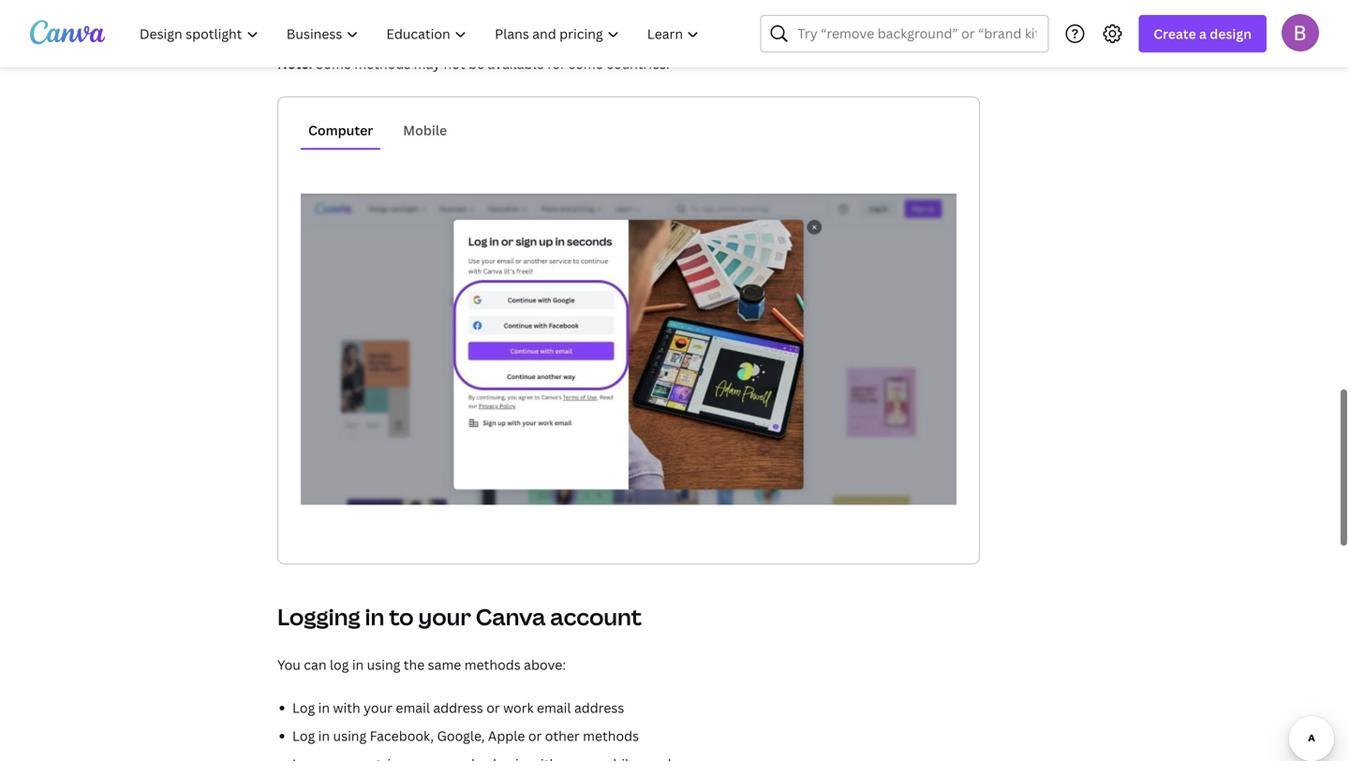 Task type: vqa. For each thing, say whether or not it's contained in the screenshot.
Pro
no



Task type: describe. For each thing, give the bounding box(es) containing it.
2 email from the left
[[537, 699, 571, 717]]

bob builder image
[[1282, 14, 1319, 51]]

log
[[330, 656, 349, 674]]

log for log in using facebook, google, apple or other methods
[[292, 727, 315, 745]]

note:
[[277, 55, 312, 73]]

null image
[[301, 165, 957, 534]]

can
[[304, 656, 327, 674]]

to
[[389, 602, 414, 632]]

be
[[468, 55, 484, 73]]

google,
[[437, 727, 485, 745]]

design
[[1210, 25, 1252, 43]]

computer button
[[301, 112, 381, 148]]

facebook,
[[370, 727, 434, 745]]

you can log in using the same methods above:
[[277, 656, 566, 674]]

countries.
[[606, 55, 670, 73]]

with
[[333, 699, 360, 717]]

your for email
[[364, 699, 393, 717]]

may
[[414, 55, 440, 73]]

mobile
[[403, 121, 447, 139]]

for
[[547, 55, 566, 73]]

create a design button
[[1139, 15, 1267, 52]]

2 address from the left
[[574, 699, 624, 717]]

mobile button
[[396, 112, 455, 148]]

top level navigation element
[[127, 15, 715, 52]]

some
[[315, 55, 351, 73]]

0 vertical spatial using
[[367, 656, 400, 674]]

the
[[404, 656, 425, 674]]

Try "remove background" or "brand kit" search field
[[798, 16, 1037, 52]]



Task type: locate. For each thing, give the bounding box(es) containing it.
email up other on the bottom of page
[[537, 699, 571, 717]]

available
[[488, 55, 544, 73]]

in for using
[[318, 727, 330, 745]]

1 vertical spatial log
[[292, 727, 315, 745]]

your for canva
[[418, 602, 471, 632]]

or for other
[[528, 727, 542, 745]]

in left to
[[365, 602, 384, 632]]

0 horizontal spatial your
[[364, 699, 393, 717]]

log
[[292, 699, 315, 717], [292, 727, 315, 745]]

in
[[365, 602, 384, 632], [352, 656, 364, 674], [318, 699, 330, 717], [318, 727, 330, 745]]

log for log in with your email address or work email address
[[292, 699, 315, 717]]

1 vertical spatial using
[[333, 727, 367, 745]]

a
[[1199, 25, 1207, 43]]

your right to
[[418, 602, 471, 632]]

log down can
[[292, 727, 315, 745]]

address
[[433, 699, 483, 717], [574, 699, 624, 717]]

same
[[428, 656, 461, 674]]

1 vertical spatial methods
[[464, 656, 521, 674]]

canva
[[476, 602, 546, 632]]

0 horizontal spatial address
[[433, 699, 483, 717]]

2 horizontal spatial methods
[[583, 727, 639, 745]]

in left with
[[318, 699, 330, 717]]

methods left the may
[[354, 55, 411, 73]]

using left the
[[367, 656, 400, 674]]

or
[[486, 699, 500, 717], [528, 727, 542, 745]]

1 log from the top
[[292, 699, 315, 717]]

log in using facebook, google, apple or other methods
[[292, 727, 639, 745]]

in for to
[[365, 602, 384, 632]]

your right with
[[364, 699, 393, 717]]

not
[[444, 55, 465, 73]]

1 horizontal spatial methods
[[464, 656, 521, 674]]

email up facebook,
[[396, 699, 430, 717]]

methods right same
[[464, 656, 521, 674]]

methods
[[354, 55, 411, 73], [464, 656, 521, 674], [583, 727, 639, 745]]

other
[[545, 727, 580, 745]]

1 vertical spatial your
[[364, 699, 393, 717]]

0 horizontal spatial or
[[486, 699, 500, 717]]

0 horizontal spatial methods
[[354, 55, 411, 73]]

methods right other on the bottom of page
[[583, 727, 639, 745]]

or left other on the bottom of page
[[528, 727, 542, 745]]

address up google,
[[433, 699, 483, 717]]

work
[[503, 699, 534, 717]]

email
[[396, 699, 430, 717], [537, 699, 571, 717]]

computer
[[308, 121, 373, 139]]

using
[[367, 656, 400, 674], [333, 727, 367, 745]]

1 email from the left
[[396, 699, 430, 717]]

log left with
[[292, 699, 315, 717]]

your
[[418, 602, 471, 632], [364, 699, 393, 717]]

1 address from the left
[[433, 699, 483, 717]]

above:
[[524, 656, 566, 674]]

in for with
[[318, 699, 330, 717]]

0 vertical spatial methods
[[354, 55, 411, 73]]

note: some methods may not be available for some countries.
[[277, 55, 670, 73]]

you
[[277, 656, 301, 674]]

1 horizontal spatial address
[[574, 699, 624, 717]]

1 horizontal spatial or
[[528, 727, 542, 745]]

account
[[550, 602, 642, 632]]

1 vertical spatial or
[[528, 727, 542, 745]]

apple
[[488, 727, 525, 745]]

0 vertical spatial log
[[292, 699, 315, 717]]

in down can
[[318, 727, 330, 745]]

1 horizontal spatial email
[[537, 699, 571, 717]]

1 horizontal spatial your
[[418, 602, 471, 632]]

2 vertical spatial methods
[[583, 727, 639, 745]]

address up other on the bottom of page
[[574, 699, 624, 717]]

0 horizontal spatial email
[[396, 699, 430, 717]]

log in with your email address or work email address
[[292, 699, 624, 717]]

in right log
[[352, 656, 364, 674]]

2 log from the top
[[292, 727, 315, 745]]

using down with
[[333, 727, 367, 745]]

create
[[1154, 25, 1196, 43]]

logging
[[277, 602, 360, 632]]

0 vertical spatial your
[[418, 602, 471, 632]]

or for work
[[486, 699, 500, 717]]

or left work
[[486, 699, 500, 717]]

some
[[569, 55, 603, 73]]

create a design
[[1154, 25, 1252, 43]]

0 vertical spatial or
[[486, 699, 500, 717]]

logging in to your canva account
[[277, 602, 642, 632]]



